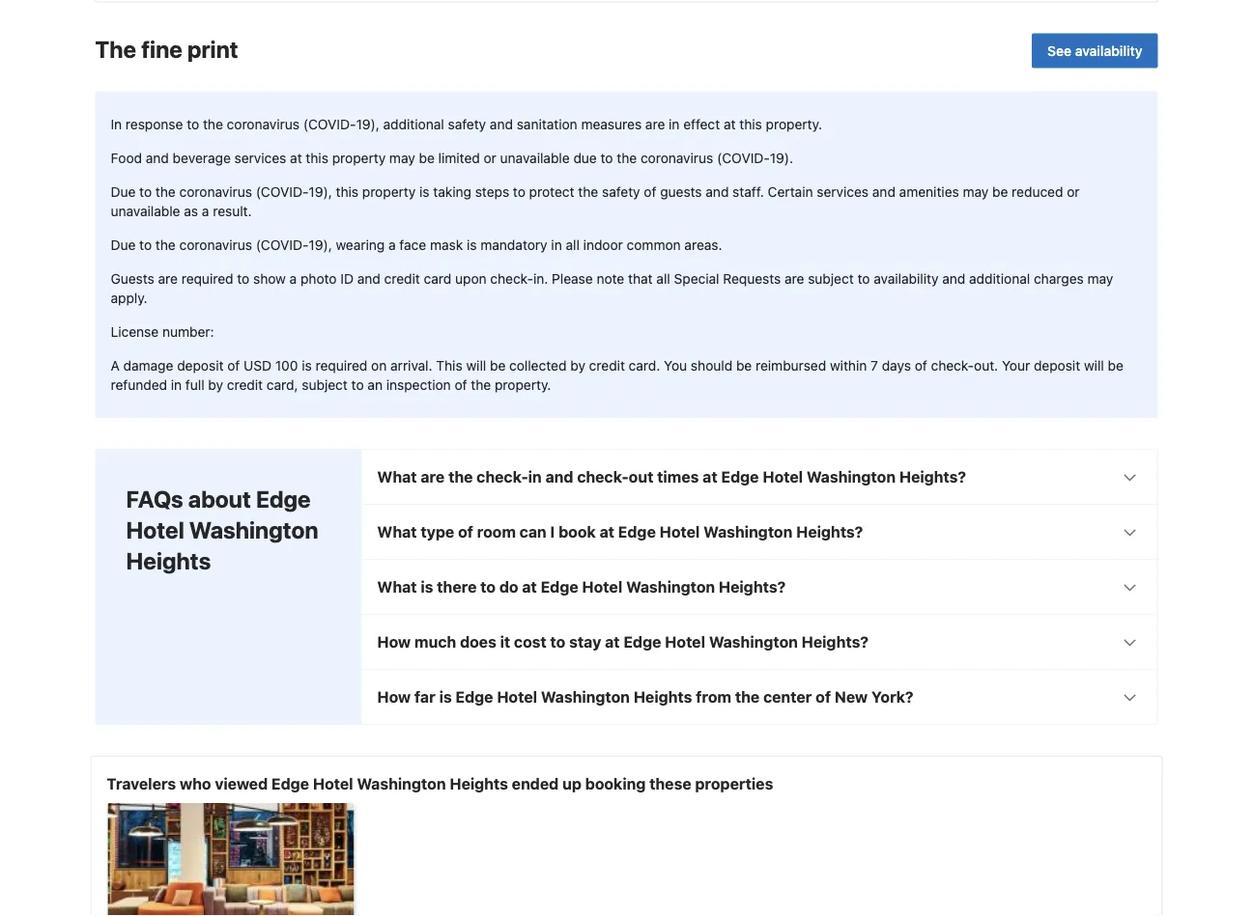 Task type: vqa. For each thing, say whether or not it's contained in the screenshot.
the topmost THE REVIEWS
no



Task type: locate. For each thing, give the bounding box(es) containing it.
property
[[332, 150, 386, 166], [362, 184, 416, 200]]

3 what from the top
[[377, 578, 417, 597]]

0 horizontal spatial this
[[306, 150, 328, 166]]

photo
[[301, 271, 337, 287]]

credit down usd
[[227, 377, 263, 393]]

1 vertical spatial subject
[[302, 377, 348, 393]]

2 horizontal spatial heights
[[634, 689, 692, 707]]

due up the "guests"
[[111, 237, 136, 253]]

1 vertical spatial may
[[963, 184, 989, 200]]

or right limited
[[484, 150, 497, 166]]

of left guests
[[644, 184, 657, 200]]

will
[[466, 358, 486, 374], [1084, 358, 1104, 374]]

indoor
[[583, 237, 623, 253]]

property up face
[[362, 184, 416, 200]]

0 vertical spatial availability
[[1075, 42, 1143, 58]]

how much does it cost to stay at edge hotel washington heights? button
[[362, 616, 1157, 670]]

0 vertical spatial services
[[234, 150, 286, 166]]

check- down mandatory
[[490, 271, 533, 287]]

inspection
[[386, 377, 451, 393]]

hotel
[[763, 468, 803, 487], [126, 517, 184, 544], [660, 523, 700, 542], [582, 578, 622, 597], [665, 633, 705, 652], [497, 689, 537, 707], [313, 775, 353, 794]]

2 due from the top
[[111, 237, 136, 253]]

the up beverage
[[203, 116, 223, 132]]

on
[[371, 358, 387, 374]]

1 vertical spatial safety
[[602, 184, 640, 200]]

additional up food and beverage services at this property may be limited or unavailable due to the coronavirus (covid-19).
[[383, 116, 444, 132]]

0 vertical spatial unavailable
[[500, 150, 570, 166]]

all inside guests are required to show a photo id and credit card upon check-in. please note that all special requests are subject to availability and additional charges may apply.
[[656, 271, 670, 287]]

1 vertical spatial property
[[362, 184, 416, 200]]

19), for wearing
[[309, 237, 332, 253]]

1 horizontal spatial availability
[[1075, 42, 1143, 58]]

2 horizontal spatial may
[[1088, 271, 1113, 287]]

to up within
[[858, 271, 870, 287]]

0 vertical spatial a
[[202, 203, 209, 219]]

0 horizontal spatial all
[[566, 237, 580, 253]]

required inside a damage deposit of usd 100 is required on arrival. this will be collected by credit card. you should be reimbursed within 7 days of check-out. your deposit will be refunded in full by credit card, subject to an inspection of the property.
[[316, 358, 368, 374]]

2 what from the top
[[377, 523, 417, 542]]

availability inside button
[[1075, 42, 1143, 58]]

0 horizontal spatial or
[[484, 150, 497, 166]]

0 vertical spatial subject
[[808, 271, 854, 287]]

of left new
[[816, 689, 831, 707]]

2 vertical spatial a
[[290, 271, 297, 287]]

a right show
[[290, 271, 297, 287]]

property up wearing
[[332, 150, 386, 166]]

1 horizontal spatial or
[[1067, 184, 1080, 200]]

1 horizontal spatial all
[[656, 271, 670, 287]]

7
[[871, 358, 878, 374]]

1 horizontal spatial credit
[[384, 271, 420, 287]]

2 vertical spatial credit
[[227, 377, 263, 393]]

19), for this
[[309, 184, 332, 200]]

availability
[[1075, 42, 1143, 58], [874, 271, 939, 287]]

1 vertical spatial additional
[[969, 271, 1030, 287]]

required
[[181, 271, 233, 287], [316, 358, 368, 374]]

credit inside guests are required to show a photo id and credit card upon check-in. please note that all special requests are subject to availability and additional charges may apply.
[[384, 271, 420, 287]]

coronavirus up result. at the left
[[179, 184, 252, 200]]

coronavirus up guests
[[641, 150, 713, 166]]

0 vertical spatial credit
[[384, 271, 420, 287]]

subject right 'requests'
[[808, 271, 854, 287]]

note
[[597, 271, 624, 287]]

damage
[[123, 358, 173, 374]]

1 vertical spatial unavailable
[[111, 203, 180, 219]]

check- right days
[[931, 358, 974, 374]]

credit
[[384, 271, 420, 287], [589, 358, 625, 374], [227, 377, 263, 393]]

what left there
[[377, 578, 417, 597]]

0 horizontal spatial by
[[208, 377, 223, 393]]

new
[[835, 689, 868, 707]]

and right 'id'
[[357, 271, 381, 287]]

edge inside how much does it cost to stay at edge hotel washington heights? dropdown button
[[624, 633, 661, 652]]

in up "can"
[[528, 468, 542, 487]]

0 vertical spatial additional
[[383, 116, 444, 132]]

safety up limited
[[448, 116, 486, 132]]

food and beverage services at this property may be limited or unavailable due to the coronavirus (covid-19).
[[111, 150, 793, 166]]

usd
[[244, 358, 272, 374]]

is
[[419, 184, 430, 200], [467, 237, 477, 253], [302, 358, 312, 374], [421, 578, 433, 597], [439, 689, 452, 707]]

coronavirus down result. at the left
[[179, 237, 252, 253]]

are right the "guests"
[[158, 271, 178, 287]]

edge right "about"
[[256, 486, 311, 513]]

due down food
[[111, 184, 136, 200]]

heights for how far is edge hotel washington heights from the center of new york?
[[634, 689, 692, 707]]

availability right see
[[1075, 42, 1143, 58]]

heights left from
[[634, 689, 692, 707]]

the right from
[[735, 689, 760, 707]]

0 horizontal spatial a
[[202, 203, 209, 219]]

and left amenities
[[872, 184, 896, 200]]

0 horizontal spatial credit
[[227, 377, 263, 393]]

0 horizontal spatial property.
[[495, 377, 551, 393]]

all left indoor at the top of the page
[[566, 237, 580, 253]]

to left do
[[480, 578, 496, 597]]

type
[[421, 523, 454, 542]]

19), inside due to the coronavirus (covid-19), this property is taking steps to protect the safety of guests and staff. certain services and amenities may be reduced or unavailable as a result.
[[309, 184, 332, 200]]

0 vertical spatial required
[[181, 271, 233, 287]]

there
[[437, 578, 477, 597]]

2 vertical spatial what
[[377, 578, 417, 597]]

edge up how far is edge hotel washington heights from the center of new york?
[[624, 633, 661, 652]]

is inside due to the coronavirus (covid-19), this property is taking steps to protect the safety of guests and staff. certain services and amenities may be reduced or unavailable as a result.
[[419, 184, 430, 200]]

a
[[202, 203, 209, 219], [388, 237, 396, 253], [290, 271, 297, 287]]

at right beverage
[[290, 150, 302, 166]]

edge up what type of room can i book at edge hotel washington heights? 'dropdown button'
[[721, 468, 759, 487]]

1 vertical spatial services
[[817, 184, 869, 200]]

edge right far
[[455, 689, 493, 707]]

0 vertical spatial may
[[389, 150, 415, 166]]

faqs about edge hotel washington heights
[[126, 486, 318, 575]]

license
[[111, 324, 159, 340]]

0 vertical spatial property.
[[766, 116, 822, 132]]

what inside 'dropdown button'
[[377, 523, 417, 542]]

do
[[499, 578, 518, 597]]

guests
[[111, 271, 154, 287]]

0 vertical spatial how
[[377, 633, 411, 652]]

hotel down faqs
[[126, 517, 184, 544]]

0 vertical spatial or
[[484, 150, 497, 166]]

in
[[111, 116, 122, 132]]

1 horizontal spatial services
[[817, 184, 869, 200]]

an
[[368, 377, 383, 393]]

in
[[669, 116, 680, 132], [551, 237, 562, 253], [171, 377, 182, 393], [528, 468, 542, 487]]

property.
[[766, 116, 822, 132], [495, 377, 551, 393]]

reduced
[[1012, 184, 1063, 200]]

heights?
[[899, 468, 966, 487], [796, 523, 863, 542], [719, 578, 786, 597], [802, 633, 869, 652]]

of right days
[[915, 358, 927, 374]]

1 horizontal spatial heights
[[450, 775, 508, 794]]

100
[[275, 358, 298, 374]]

1 vertical spatial how
[[377, 689, 411, 707]]

(covid- inside due to the coronavirus (covid-19), this property is taking steps to protect the safety of guests and staff. certain services and amenities may be reduced or unavailable as a result.
[[256, 184, 309, 200]]

0 vertical spatial heights
[[126, 548, 211, 575]]

faqs
[[126, 486, 183, 513]]

check- inside a damage deposit of usd 100 is required on arrival. this will be collected by credit card. you should be reimbursed within 7 days of check-out. your deposit will be refunded in full by credit card, subject to an inspection of the property.
[[931, 358, 974, 374]]

due
[[573, 150, 597, 166]]

your
[[1002, 358, 1030, 374]]

1 how from the top
[[377, 633, 411, 652]]

0 horizontal spatial safety
[[448, 116, 486, 132]]

to
[[187, 116, 199, 132], [601, 150, 613, 166], [139, 184, 152, 200], [513, 184, 526, 200], [139, 237, 152, 253], [237, 271, 250, 287], [858, 271, 870, 287], [351, 377, 364, 393], [480, 578, 496, 597], [550, 633, 566, 652]]

2 horizontal spatial this
[[739, 116, 762, 132]]

or right reduced
[[1067, 184, 1080, 200]]

0 vertical spatial property
[[332, 150, 386, 166]]

1 horizontal spatial this
[[336, 184, 359, 200]]

the right inspection
[[471, 377, 491, 393]]

due inside due to the coronavirus (covid-19), this property is taking steps to protect the safety of guests and staff. certain services and amenities may be reduced or unavailable as a result.
[[111, 184, 136, 200]]

2 horizontal spatial credit
[[589, 358, 625, 374]]

of right type
[[458, 523, 473, 542]]

0 horizontal spatial additional
[[383, 116, 444, 132]]

within
[[830, 358, 867, 374]]

of down this
[[455, 377, 467, 393]]

edge inside what type of room can i book at edge hotel washington heights? 'dropdown button'
[[618, 523, 656, 542]]

1 due from the top
[[111, 184, 136, 200]]

credit down face
[[384, 271, 420, 287]]

property. down collected
[[495, 377, 551, 393]]

how inside dropdown button
[[377, 633, 411, 652]]

unavailable down sanitation
[[500, 150, 570, 166]]

1 vertical spatial required
[[316, 358, 368, 374]]

by right collected
[[570, 358, 585, 374]]

the inside dropdown button
[[448, 468, 473, 487]]

hotel up what type of room can i book at edge hotel washington heights? 'dropdown button'
[[763, 468, 803, 487]]

1 vertical spatial availability
[[874, 271, 939, 287]]

by right full
[[208, 377, 223, 393]]

0 vertical spatial what
[[377, 468, 417, 487]]

1 horizontal spatial a
[[290, 271, 297, 287]]

property. up 19).
[[766, 116, 822, 132]]

required left on
[[316, 358, 368, 374]]

are up type
[[421, 468, 445, 487]]

hotel down times
[[660, 523, 700, 542]]

full
[[185, 377, 205, 393]]

1 horizontal spatial subject
[[808, 271, 854, 287]]

0 vertical spatial all
[[566, 237, 580, 253]]

due for due to the coronavirus (covid-19), wearing a face mask is mandatory in all indoor common areas.
[[111, 237, 136, 253]]

mask
[[430, 237, 463, 253]]

this
[[739, 116, 762, 132], [306, 150, 328, 166], [336, 184, 359, 200]]

edge down out
[[618, 523, 656, 542]]

1 vertical spatial 19),
[[309, 184, 332, 200]]

1 horizontal spatial unavailable
[[500, 150, 570, 166]]

subject inside guests are required to show a photo id and credit card upon check-in. please note that all special requests are subject to availability and additional charges may apply.
[[808, 271, 854, 287]]

check- up 'what type of room can i book at edge hotel washington heights?'
[[577, 468, 629, 487]]

may inside due to the coronavirus (covid-19), this property is taking steps to protect the safety of guests and staff. certain services and amenities may be reduced or unavailable as a result.
[[963, 184, 989, 200]]

1 horizontal spatial safety
[[602, 184, 640, 200]]

2 vertical spatial heights
[[450, 775, 508, 794]]

will right the your
[[1084, 358, 1104, 374]]

0 horizontal spatial required
[[181, 271, 233, 287]]

and right food
[[146, 150, 169, 166]]

ended
[[512, 775, 559, 794]]

0 horizontal spatial subject
[[302, 377, 348, 393]]

edge right do
[[541, 578, 578, 597]]

may
[[389, 150, 415, 166], [963, 184, 989, 200], [1088, 271, 1113, 287]]

services right beverage
[[234, 150, 286, 166]]

0 vertical spatial due
[[111, 184, 136, 200]]

services
[[234, 150, 286, 166], [817, 184, 869, 200]]

mandatory
[[481, 237, 547, 253]]

2 how from the top
[[377, 689, 411, 707]]

0 horizontal spatial will
[[466, 358, 486, 374]]

1 vertical spatial due
[[111, 237, 136, 253]]

what for what is there to do at edge hotel washington heights?
[[377, 578, 417, 597]]

1 vertical spatial or
[[1067, 184, 1080, 200]]

subject right card,
[[302, 377, 348, 393]]

2 vertical spatial this
[[336, 184, 359, 200]]

how left far
[[377, 689, 411, 707]]

1 horizontal spatial deposit
[[1034, 358, 1080, 374]]

what for what type of room can i book at edge hotel washington heights?
[[377, 523, 417, 542]]

due
[[111, 184, 136, 200], [111, 237, 136, 253]]

availability up days
[[874, 271, 939, 287]]

should
[[691, 358, 733, 374]]

1 vertical spatial credit
[[589, 358, 625, 374]]

heights for travelers who viewed edge hotel washington heights ended up booking these properties
[[450, 775, 508, 794]]

edge inside what are the check-in and check-out times at edge hotel washington heights? dropdown button
[[721, 468, 759, 487]]

washington inside faqs about edge hotel washington heights
[[189, 517, 318, 544]]

may left limited
[[389, 150, 415, 166]]

0 horizontal spatial availability
[[874, 271, 939, 287]]

a right "as"
[[202, 203, 209, 219]]

will right this
[[466, 358, 486, 374]]

1 vertical spatial all
[[656, 271, 670, 287]]

heights inside how far is edge hotel washington heights from the center of new york? dropdown button
[[634, 689, 692, 707]]

subject
[[808, 271, 854, 287], [302, 377, 348, 393]]

to left an
[[351, 377, 364, 393]]

is left there
[[421, 578, 433, 597]]

1 horizontal spatial by
[[570, 358, 585, 374]]

a left face
[[388, 237, 396, 253]]

property. inside a damage deposit of usd 100 is required on arrival. this will be collected by credit card. you should be reimbursed within 7 days of check-out. your deposit will be refunded in full by credit card, subject to an inspection of the property.
[[495, 377, 551, 393]]

the up type
[[448, 468, 473, 487]]

are inside dropdown button
[[421, 468, 445, 487]]

does
[[460, 633, 496, 652]]

what are the check-in and check-out times at edge hotel washington heights?
[[377, 468, 966, 487]]

1 horizontal spatial additional
[[969, 271, 1030, 287]]

deposit right the your
[[1034, 358, 1080, 374]]

is right mask
[[467, 237, 477, 253]]

0 horizontal spatial deposit
[[177, 358, 224, 374]]

0 horizontal spatial may
[[389, 150, 415, 166]]

1 vertical spatial what
[[377, 523, 417, 542]]

1 vertical spatial property.
[[495, 377, 551, 393]]

0 horizontal spatial heights
[[126, 548, 211, 575]]

about
[[188, 486, 251, 513]]

safety
[[448, 116, 486, 132], [602, 184, 640, 200]]

and
[[490, 116, 513, 132], [146, 150, 169, 166], [706, 184, 729, 200], [872, 184, 896, 200], [357, 271, 381, 287], [942, 271, 966, 287], [545, 468, 573, 487]]

the down the 'due'
[[578, 184, 598, 200]]

19),
[[356, 116, 380, 132], [309, 184, 332, 200], [309, 237, 332, 253]]

a inside guests are required to show a photo id and credit card upon check-in. please note that all special requests are subject to availability and additional charges may apply.
[[290, 271, 297, 287]]

all right the that
[[656, 271, 670, 287]]

1 horizontal spatial may
[[963, 184, 989, 200]]

1 horizontal spatial will
[[1084, 358, 1104, 374]]

or
[[484, 150, 497, 166], [1067, 184, 1080, 200]]

heights down faqs
[[126, 548, 211, 575]]

what is there to do at edge hotel washington heights? button
[[362, 560, 1157, 615]]

is right far
[[439, 689, 452, 707]]

accordion control element
[[361, 449, 1158, 726]]

1 vertical spatial a
[[388, 237, 396, 253]]

credit left card.
[[589, 358, 625, 374]]

is right 100
[[302, 358, 312, 374]]

is inside dropdown button
[[439, 689, 452, 707]]

the
[[95, 35, 136, 62]]

what for what are the check-in and check-out times at edge hotel washington heights?
[[377, 468, 417, 487]]

1 what from the top
[[377, 468, 417, 487]]

1 horizontal spatial required
[[316, 358, 368, 374]]

safety up indoor at the top of the page
[[602, 184, 640, 200]]

2 vertical spatial 19),
[[309, 237, 332, 253]]

2 vertical spatial may
[[1088, 271, 1113, 287]]

are
[[645, 116, 665, 132], [158, 271, 178, 287], [785, 271, 804, 287], [421, 468, 445, 487]]

1 horizontal spatial property.
[[766, 116, 822, 132]]

in left full
[[171, 377, 182, 393]]

what left type
[[377, 523, 417, 542]]

the down 'measures'
[[617, 150, 637, 166]]

face
[[399, 237, 426, 253]]

how far is edge hotel washington heights from the center of new york? button
[[362, 671, 1157, 725]]

unavailable left "as"
[[111, 203, 180, 219]]

1 vertical spatial this
[[306, 150, 328, 166]]

what are the check-in and check-out times at edge hotel washington heights? button
[[362, 450, 1157, 504]]

heights left ended
[[450, 775, 508, 794]]

by
[[570, 358, 585, 374], [208, 377, 223, 393]]

1 vertical spatial heights
[[634, 689, 692, 707]]

is left taking
[[419, 184, 430, 200]]

0 horizontal spatial unavailable
[[111, 203, 180, 219]]

1 deposit from the left
[[177, 358, 224, 374]]

to right steps
[[513, 184, 526, 200]]

services right certain
[[817, 184, 869, 200]]

edge
[[721, 468, 759, 487], [256, 486, 311, 513], [618, 523, 656, 542], [541, 578, 578, 597], [624, 633, 661, 652], [455, 689, 493, 707], [271, 775, 309, 794]]

how inside dropdown button
[[377, 689, 411, 707]]

see availability
[[1048, 42, 1143, 58]]

2 horizontal spatial a
[[388, 237, 396, 253]]

required up the number: at the top left
[[181, 271, 233, 287]]

0 vertical spatial safety
[[448, 116, 486, 132]]

heights
[[126, 548, 211, 575], [634, 689, 692, 707], [450, 775, 508, 794]]

deposit
[[177, 358, 224, 374], [1034, 358, 1080, 374]]

steps
[[475, 184, 509, 200]]

may right charges
[[1088, 271, 1113, 287]]



Task type: describe. For each thing, give the bounding box(es) containing it.
availability inside guests are required to show a photo id and credit card upon check-in. please note that all special requests are subject to availability and additional charges may apply.
[[874, 271, 939, 287]]

the inside dropdown button
[[735, 689, 760, 707]]

0 horizontal spatial services
[[234, 150, 286, 166]]

common
[[627, 237, 681, 253]]

are right 'requests'
[[785, 271, 804, 287]]

see availability button
[[1032, 33, 1158, 68]]

unavailable inside due to the coronavirus (covid-19), this property is taking steps to protect the safety of guests and staff. certain services and amenities may be reduced or unavailable as a result.
[[111, 203, 180, 219]]

heights? inside 'dropdown button'
[[796, 523, 863, 542]]

how far is edge hotel washington heights from the center of new york?
[[377, 689, 914, 707]]

the down beverage
[[155, 184, 176, 200]]

limited
[[438, 150, 480, 166]]

washington inside what is there to do at edge hotel washington heights? dropdown button
[[626, 578, 715, 597]]

amenities
[[899, 184, 959, 200]]

charges
[[1034, 271, 1084, 287]]

refunded
[[111, 377, 167, 393]]

collected
[[509, 358, 567, 374]]

hotel inside 'dropdown button'
[[660, 523, 700, 542]]

washington inside what are the check-in and check-out times at edge hotel washington heights? dropdown button
[[807, 468, 896, 487]]

is inside a damage deposit of usd 100 is required on arrival. this will be collected by credit card. you should be reimbursed within 7 days of check-out. your deposit will be refunded in full by credit card, subject to an inspection of the property.
[[302, 358, 312, 374]]

room
[[477, 523, 516, 542]]

up
[[562, 775, 582, 794]]

see
[[1048, 42, 1072, 58]]

stay
[[569, 633, 601, 652]]

out.
[[974, 358, 998, 374]]

property inside due to the coronavirus (covid-19), this property is taking steps to protect the safety of guests and staff. certain services and amenities may be reduced or unavailable as a result.
[[362, 184, 416, 200]]

of inside 'dropdown button'
[[458, 523, 473, 542]]

you
[[664, 358, 687, 374]]

number:
[[162, 324, 214, 340]]

washington inside what type of room can i book at edge hotel washington heights? 'dropdown button'
[[704, 523, 793, 542]]

check- up room
[[477, 468, 528, 487]]

what type of room can i book at edge hotel washington heights? button
[[362, 505, 1157, 560]]

the fine print
[[95, 35, 238, 62]]

requests
[[723, 271, 781, 287]]

hotel inside faqs about edge hotel washington heights
[[126, 517, 184, 544]]

be inside due to the coronavirus (covid-19), this property is taking steps to protect the safety of guests and staff. certain services and amenities may be reduced or unavailable as a result.
[[992, 184, 1008, 200]]

far
[[415, 689, 436, 707]]

is inside dropdown button
[[421, 578, 433, 597]]

due to the coronavirus (covid-19), wearing a face mask is mandatory in all indoor common areas.
[[111, 237, 722, 253]]

arrival.
[[390, 358, 432, 374]]

of inside dropdown button
[[816, 689, 831, 707]]

special
[[674, 271, 719, 287]]

subject inside a damage deposit of usd 100 is required on arrival. this will be collected by credit card. you should be reimbursed within 7 days of check-out. your deposit will be refunded in full by credit card, subject to an inspection of the property.
[[302, 377, 348, 393]]

are right 'measures'
[[645, 116, 665, 132]]

in inside a damage deposit of usd 100 is required on arrival. this will be collected by credit card. you should be reimbursed within 7 days of check-out. your deposit will be refunded in full by credit card, subject to an inspection of the property.
[[171, 377, 182, 393]]

at right times
[[703, 468, 718, 487]]

at right stay
[[605, 633, 620, 652]]

can
[[520, 523, 547, 542]]

due to the coronavirus (covid-19), this property is taking steps to protect the safety of guests and staff. certain services and amenities may be reduced or unavailable as a result.
[[111, 184, 1080, 219]]

at right do
[[522, 578, 537, 597]]

of left usd
[[227, 358, 240, 374]]

wearing
[[336, 237, 385, 253]]

what type of room can i book at edge hotel washington heights?
[[377, 523, 863, 542]]

how for how far is edge hotel washington heights from the center of new york?
[[377, 689, 411, 707]]

times
[[657, 468, 699, 487]]

much
[[415, 633, 456, 652]]

edge inside what is there to do at edge hotel washington heights? dropdown button
[[541, 578, 578, 597]]

how for how much does it cost to stay at edge hotel washington heights?
[[377, 633, 411, 652]]

2 deposit from the left
[[1034, 358, 1080, 374]]

to inside a damage deposit of usd 100 is required on arrival. this will be collected by credit card. you should be reimbursed within 7 days of check-out. your deposit will be refunded in full by credit card, subject to an inspection of the property.
[[351, 377, 364, 393]]

out
[[629, 468, 654, 487]]

safety inside due to the coronavirus (covid-19), this property is taking steps to protect the safety of guests and staff. certain services and amenities may be reduced or unavailable as a result.
[[602, 184, 640, 200]]

booking
[[585, 775, 646, 794]]

book
[[559, 523, 596, 542]]

to right the 'due'
[[601, 150, 613, 166]]

in left effect
[[669, 116, 680, 132]]

0 vertical spatial by
[[570, 358, 585, 374]]

washington inside how far is edge hotel washington heights from the center of new york? dropdown button
[[541, 689, 630, 707]]

viewed
[[215, 775, 268, 794]]

edge inside faqs about edge hotel washington heights
[[256, 486, 311, 513]]

beverage
[[173, 150, 231, 166]]

coronavirus inside due to the coronavirus (covid-19), this property is taking steps to protect the safety of guests and staff. certain services and amenities may be reduced or unavailable as a result.
[[179, 184, 252, 200]]

staff.
[[733, 184, 764, 200]]

protect
[[529, 184, 575, 200]]

taking
[[433, 184, 472, 200]]

coronavirus up beverage
[[227, 116, 300, 132]]

in response to the coronavirus (covid-19), additional safety and sanitation measures are in effect at this property.
[[111, 116, 822, 132]]

heights inside faqs about edge hotel washington heights
[[126, 548, 211, 575]]

to down food
[[139, 184, 152, 200]]

and left sanitation
[[490, 116, 513, 132]]

center
[[763, 689, 812, 707]]

certain
[[768, 184, 813, 200]]

at inside 'dropdown button'
[[600, 523, 615, 542]]

york?
[[872, 689, 914, 707]]

washington inside how much does it cost to stay at edge hotel washington heights? dropdown button
[[709, 633, 798, 652]]

travelers who viewed edge hotel washington heights ended up booking these properties
[[107, 775, 773, 794]]

guests
[[660, 184, 702, 200]]

services inside due to the coronavirus (covid-19), this property is taking steps to protect the safety of guests and staff. certain services and amenities may be reduced or unavailable as a result.
[[817, 184, 869, 200]]

cost
[[514, 633, 547, 652]]

0 vertical spatial 19),
[[356, 116, 380, 132]]

check- inside guests are required to show a photo id and credit card upon check-in. please note that all special requests are subject to availability and additional charges may apply.
[[490, 271, 533, 287]]

in up please
[[551, 237, 562, 253]]

in.
[[533, 271, 548, 287]]

and down amenities
[[942, 271, 966, 287]]

properties
[[695, 775, 773, 794]]

from
[[696, 689, 732, 707]]

1 will from the left
[[466, 358, 486, 374]]

days
[[882, 358, 911, 374]]

i
[[550, 523, 555, 542]]

edge inside how far is edge hotel washington heights from the center of new york? dropdown button
[[455, 689, 493, 707]]

may inside guests are required to show a photo id and credit card upon check-in. please note that all special requests are subject to availability and additional charges may apply.
[[1088, 271, 1113, 287]]

show
[[253, 271, 286, 287]]

areas.
[[685, 237, 722, 253]]

who
[[180, 775, 211, 794]]

due for due to the coronavirus (covid-19), this property is taking steps to protect the safety of guests and staff. certain services and amenities may be reduced or unavailable as a result.
[[111, 184, 136, 200]]

this inside due to the coronavirus (covid-19), this property is taking steps to protect the safety of guests and staff. certain services and amenities may be reduced or unavailable as a result.
[[336, 184, 359, 200]]

and left staff.
[[706, 184, 729, 200]]

at right effect
[[724, 116, 736, 132]]

measures
[[581, 116, 642, 132]]

that
[[628, 271, 653, 287]]

a
[[111, 358, 120, 374]]

in inside what are the check-in and check-out times at edge hotel washington heights? dropdown button
[[528, 468, 542, 487]]

please
[[552, 271, 593, 287]]

sanitation
[[517, 116, 578, 132]]

the up license number:
[[155, 237, 176, 253]]

fine
[[141, 35, 182, 62]]

card,
[[267, 377, 298, 393]]

1 vertical spatial by
[[208, 377, 223, 393]]

2 will from the left
[[1084, 358, 1104, 374]]

this
[[436, 358, 463, 374]]

to left stay
[[550, 633, 566, 652]]

travelers
[[107, 775, 176, 794]]

it
[[500, 633, 510, 652]]

edge right viewed
[[271, 775, 309, 794]]

and inside dropdown button
[[545, 468, 573, 487]]

reimbursed
[[756, 358, 826, 374]]

id
[[340, 271, 354, 287]]

a inside due to the coronavirus (covid-19), this property is taking steps to protect the safety of guests and staff. certain services and amenities may be reduced or unavailable as a result.
[[202, 203, 209, 219]]

a damage deposit of usd 100 is required on arrival. this will be collected by credit card. you should be reimbursed within 7 days of check-out. your deposit will be refunded in full by credit card, subject to an inspection of the property.
[[111, 358, 1124, 393]]

hotel up from
[[665, 633, 705, 652]]

card.
[[629, 358, 660, 374]]

the inside a damage deposit of usd 100 is required on arrival. this will be collected by credit card. you should be reimbursed within 7 days of check-out. your deposit will be refunded in full by credit card, subject to an inspection of the property.
[[471, 377, 491, 393]]

to up beverage
[[187, 116, 199, 132]]

result.
[[213, 203, 252, 219]]

upon
[[455, 271, 487, 287]]

to up the "guests"
[[139, 237, 152, 253]]

of inside due to the coronavirus (covid-19), this property is taking steps to protect the safety of guests and staff. certain services and amenities may be reduced or unavailable as a result.
[[644, 184, 657, 200]]

to left show
[[237, 271, 250, 287]]

hotel inside dropdown button
[[497, 689, 537, 707]]

0 vertical spatial this
[[739, 116, 762, 132]]

what is there to do at edge hotel washington heights?
[[377, 578, 786, 597]]

additional inside guests are required to show a photo id and credit card upon check-in. please note that all special requests are subject to availability and additional charges may apply.
[[969, 271, 1030, 287]]

or inside due to the coronavirus (covid-19), this property is taking steps to protect the safety of guests and staff. certain services and amenities may be reduced or unavailable as a result.
[[1067, 184, 1080, 200]]

required inside guests are required to show a photo id and credit card upon check-in. please note that all special requests are subject to availability and additional charges may apply.
[[181, 271, 233, 287]]

these
[[649, 775, 691, 794]]

print
[[187, 35, 238, 62]]

how much does it cost to stay at edge hotel washington heights?
[[377, 633, 869, 652]]

effect
[[683, 116, 720, 132]]

hotel up stay
[[582, 578, 622, 597]]

apply.
[[111, 290, 148, 306]]

as
[[184, 203, 198, 219]]

hotel right viewed
[[313, 775, 353, 794]]



